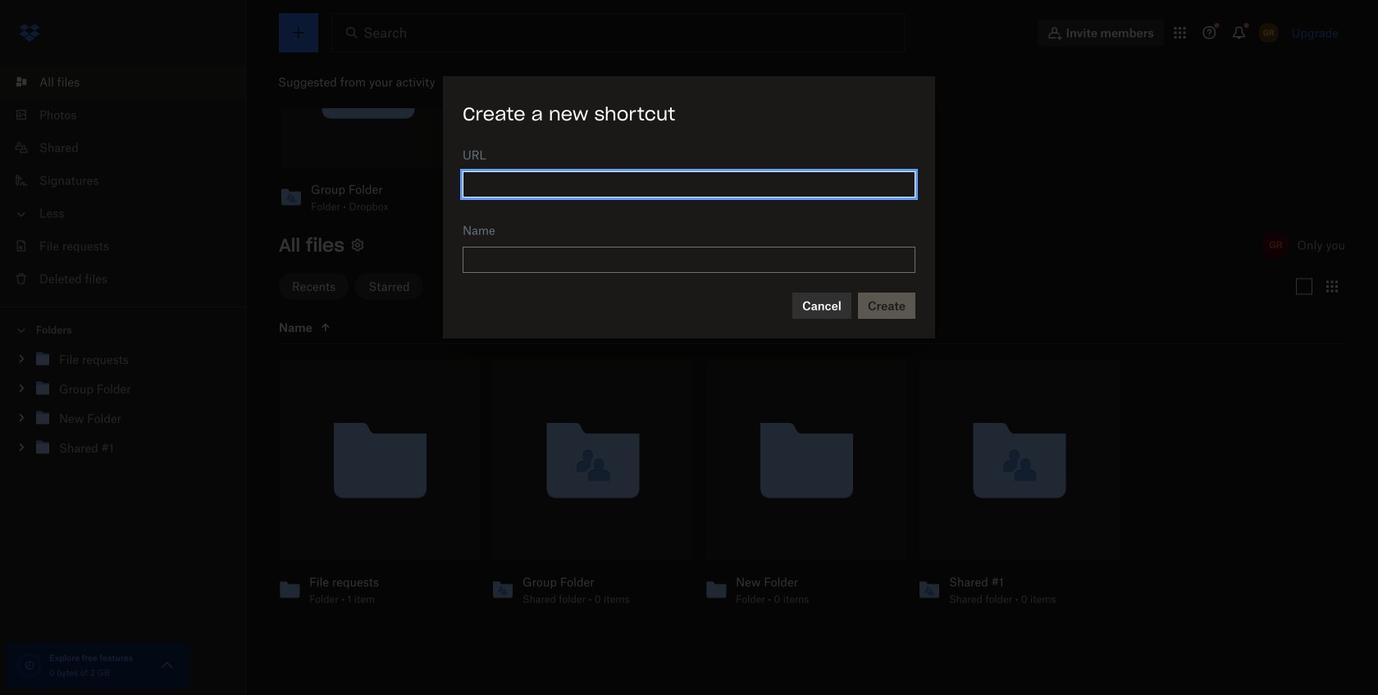 Task type: vqa. For each thing, say whether or not it's contained in the screenshot.
Less
no



Task type: locate. For each thing, give the bounding box(es) containing it.
list item
[[0, 66, 246, 98]]

column header
[[279, 318, 443, 337]]

less image
[[13, 206, 30, 223]]

folder, new folder row
[[700, 361, 906, 617]]

shortcut creation modal dialog
[[443, 76, 935, 339]]

group
[[0, 342, 246, 475]]

folder, file requests row
[[273, 361, 480, 617]]

shared folder, group folder row
[[486, 361, 693, 617]]

list
[[0, 56, 246, 307]]

None text field
[[472, 175, 906, 193]]

shared folder, shared #1 row
[[913, 361, 1120, 617]]

dropbox image
[[13, 16, 46, 49]]



Task type: describe. For each thing, give the bounding box(es) containing it.
none text field inside shortcut creation modal dialog
[[472, 175, 906, 193]]



